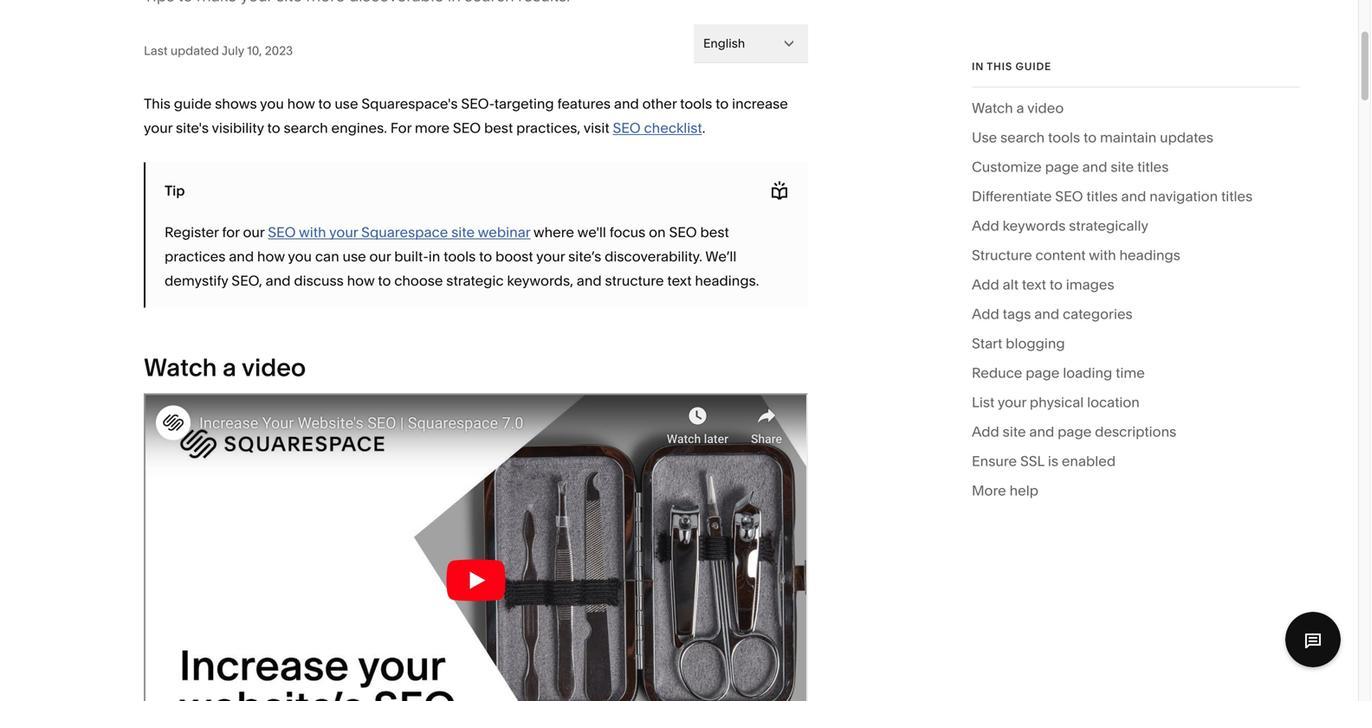 Task type: vqa. For each thing, say whether or not it's contained in the screenshot.
bottommost the Region
no



Task type: locate. For each thing, give the bounding box(es) containing it.
search inside 'this guide shows you how to use squarespace's seo-targeting features and other tools to increase your site's visibility to search engines. for more seo best practices, visit'
[[284, 120, 328, 136]]

visit
[[584, 120, 610, 136]]

titles down the maintain
[[1138, 159, 1169, 175]]

customize page and site titles
[[972, 159, 1169, 175]]

1 vertical spatial watch a video
[[144, 353, 306, 383]]

1 horizontal spatial site
[[1003, 424, 1026, 441]]

to right visibility
[[267, 120, 280, 136]]

titles
[[1138, 159, 1169, 175], [1087, 188, 1118, 205], [1222, 188, 1253, 205]]

add site and page descriptions link
[[972, 420, 1177, 450]]

2 horizontal spatial site
[[1111, 159, 1134, 175]]

1 horizontal spatial our
[[370, 248, 391, 265]]

0 horizontal spatial watch a video
[[144, 353, 306, 383]]

time
[[1116, 365, 1145, 382]]

0 horizontal spatial our
[[243, 224, 265, 241]]

add up the structure
[[972, 217, 1000, 234]]

3 add from the top
[[972, 306, 1000, 323]]

page up enabled
[[1058, 424, 1092, 441]]

1 vertical spatial you
[[288, 248, 312, 265]]

guide right this
[[1016, 60, 1052, 73]]

1 vertical spatial a
[[223, 353, 237, 383]]

0 vertical spatial a
[[1017, 100, 1025, 117]]

you left can
[[288, 248, 312, 265]]

guide
[[1016, 60, 1052, 73], [174, 95, 212, 112]]

2 horizontal spatial titles
[[1222, 188, 1253, 205]]

1 vertical spatial guide
[[174, 95, 212, 112]]

you inside where we'll focus on seo best practices and how you can use our built-in tools to boost your site's discoverability. we'll demystify seo, and discuss how to choose strategic keywords, and structure text headings.
[[288, 248, 312, 265]]

july
[[222, 43, 244, 58]]

0 horizontal spatial best
[[484, 120, 513, 136]]

page inside 'link'
[[1058, 424, 1092, 441]]

1 horizontal spatial video
[[1028, 100, 1064, 117]]

list your physical location
[[972, 394, 1140, 411]]

add inside 'link'
[[972, 424, 1000, 441]]

seo inside differentiate seo titles and navigation titles link
[[1056, 188, 1084, 205]]

0 vertical spatial watch a video
[[972, 100, 1064, 117]]

1 horizontal spatial tools
[[680, 95, 713, 112]]

1 vertical spatial how
[[257, 248, 285, 265]]

enabled
[[1062, 453, 1116, 470]]

1 vertical spatial use
[[343, 248, 366, 265]]

and
[[614, 95, 639, 112], [1083, 159, 1108, 175], [1122, 188, 1147, 205], [229, 248, 254, 265], [266, 273, 291, 289], [577, 273, 602, 289], [1035, 306, 1060, 323], [1030, 424, 1055, 441]]

structure content with headings
[[972, 247, 1181, 264]]

to up customize page and site titles
[[1084, 129, 1097, 146]]

1 horizontal spatial with
[[1089, 247, 1117, 264]]

seo checklist link
[[613, 120, 702, 136]]

and down use search tools to maintain updates link
[[1083, 159, 1108, 175]]

0 vertical spatial guide
[[1016, 60, 1052, 73]]

this guide shows you how to use squarespace's seo-targeting features and other tools to increase your site's visibility to search engines. for more seo best practices, visit
[[144, 95, 788, 136]]

add site and page descriptions
[[972, 424, 1177, 441]]

0 vertical spatial page
[[1046, 159, 1079, 175]]

headings
[[1120, 247, 1181, 264]]

where we'll focus on seo best practices and how you can use our built-in tools to boost your site's discoverability. we'll demystify seo, and discuss how to choose strategic keywords, and structure text headings.
[[165, 224, 759, 289]]

site
[[1111, 159, 1134, 175], [452, 224, 475, 241], [1003, 424, 1026, 441]]

seo inside where we'll focus on seo best practices and how you can use our built-in tools to boost your site's discoverability. we'll demystify seo, and discuss how to choose strategic keywords, and structure text headings.
[[669, 224, 697, 241]]

features
[[558, 95, 611, 112]]

shows
[[215, 95, 257, 112]]

site up ssl
[[1003, 424, 1026, 441]]

our right for
[[243, 224, 265, 241]]

seo inside 'this guide shows you how to use squarespace's seo-targeting features and other tools to increase your site's visibility to search engines. for more seo best practices, visit'
[[453, 120, 481, 136]]

practices,
[[516, 120, 581, 136]]

search down watch a video link
[[1001, 129, 1045, 146]]

0 vertical spatial tools
[[680, 95, 713, 112]]

reduce page loading time link
[[972, 361, 1145, 391]]

updates
[[1160, 129, 1214, 146]]

0 vertical spatial use
[[335, 95, 358, 112]]

0 vertical spatial site
[[1111, 159, 1134, 175]]

tools
[[680, 95, 713, 112], [1049, 129, 1081, 146], [444, 248, 476, 265]]

0 horizontal spatial watch
[[144, 353, 217, 383]]

with down strategically
[[1089, 247, 1117, 264]]

to up add tags and categories
[[1050, 276, 1063, 293]]

best inside where we'll focus on seo best practices and how you can use our built-in tools to boost your site's discoverability. we'll demystify seo, and discuss how to choose strategic keywords, and structure text headings.
[[701, 224, 729, 241]]

seo down 'seo-'
[[453, 120, 481, 136]]

search left 'engines.'
[[284, 120, 328, 136]]

titles up strategically
[[1087, 188, 1118, 205]]

and inside 'link'
[[1030, 424, 1055, 441]]

how right discuss
[[347, 273, 375, 289]]

seo down customize page and site titles link
[[1056, 188, 1084, 205]]

text down discoverability.
[[668, 273, 692, 289]]

0 horizontal spatial a
[[223, 353, 237, 383]]

to up the strategic on the top of page
[[479, 248, 492, 265]]

1 vertical spatial tools
[[1049, 129, 1081, 146]]

0 vertical spatial best
[[484, 120, 513, 136]]

squarespace's
[[362, 95, 458, 112]]

0 vertical spatial how
[[287, 95, 315, 112]]

1 horizontal spatial you
[[288, 248, 312, 265]]

how
[[287, 95, 315, 112], [257, 248, 285, 265], [347, 273, 375, 289]]

use up 'engines.'
[[335, 95, 358, 112]]

text
[[668, 273, 692, 289], [1022, 276, 1047, 293]]

english
[[704, 36, 745, 51]]

use
[[335, 95, 358, 112], [343, 248, 366, 265]]

1 add from the top
[[972, 217, 1000, 234]]

tools up customize page and site titles
[[1049, 129, 1081, 146]]

how up seo, at the top left
[[257, 248, 285, 265]]

checklist
[[644, 120, 702, 136]]

add left alt at top
[[972, 276, 1000, 293]]

our down seo with your squarespace site webinar "link"
[[370, 248, 391, 265]]

1 vertical spatial site
[[452, 224, 475, 241]]

best up we'll
[[701, 224, 729, 241]]

your
[[144, 120, 173, 136], [329, 224, 358, 241], [536, 248, 565, 265], [998, 394, 1027, 411]]

your down where
[[536, 248, 565, 265]]

differentiate seo titles and navigation titles link
[[972, 185, 1253, 214]]

guide up the "site's"
[[174, 95, 212, 112]]

more help
[[972, 483, 1039, 499]]

0 horizontal spatial search
[[284, 120, 328, 136]]

page
[[1046, 159, 1079, 175], [1026, 365, 1060, 382], [1058, 424, 1092, 441]]

2 vertical spatial site
[[1003, 424, 1026, 441]]

0 horizontal spatial you
[[260, 95, 284, 112]]

seo right 'visit' at the top left of page
[[613, 120, 641, 136]]

headings.
[[695, 273, 759, 289]]

1 vertical spatial watch
[[144, 353, 217, 383]]

site inside add site and page descriptions 'link'
[[1003, 424, 1026, 441]]

seo,
[[232, 273, 262, 289]]

2 horizontal spatial tools
[[1049, 129, 1081, 146]]

use search tools to maintain updates link
[[972, 126, 1214, 155]]

to left squarespace's
[[318, 95, 331, 112]]

add up start
[[972, 306, 1000, 323]]

best
[[484, 120, 513, 136], [701, 224, 729, 241]]

text right alt at top
[[1022, 276, 1047, 293]]

0 horizontal spatial guide
[[174, 95, 212, 112]]

0 horizontal spatial site
[[452, 224, 475, 241]]

your inside where we'll focus on seo best practices and how you can use our built-in tools to boost your site's discoverability. we'll demystify seo, and discuss how to choose strategic keywords, and structure text headings.
[[536, 248, 565, 265]]

1 vertical spatial page
[[1026, 365, 1060, 382]]

and right seo, at the top left
[[266, 273, 291, 289]]

0 horizontal spatial tools
[[444, 248, 476, 265]]

seo right for
[[268, 224, 296, 241]]

site left webinar
[[452, 224, 475, 241]]

tools up .
[[680, 95, 713, 112]]

add down list
[[972, 424, 1000, 441]]

watch a video link
[[972, 96, 1064, 126]]

1 vertical spatial our
[[370, 248, 391, 265]]

navigation
[[1150, 188, 1218, 205]]

help
[[1010, 483, 1039, 499]]

2 vertical spatial how
[[347, 273, 375, 289]]

how inside 'this guide shows you how to use squarespace's seo-targeting features and other tools to increase your site's visibility to search engines. for more seo best practices, visit'
[[287, 95, 315, 112]]

add for add keywords strategically
[[972, 217, 1000, 234]]

2 vertical spatial page
[[1058, 424, 1092, 441]]

descriptions
[[1095, 424, 1177, 441]]

and left other
[[614, 95, 639, 112]]

ssl
[[1021, 453, 1045, 470]]

seo with your squarespace site webinar link
[[268, 224, 531, 241]]

site inside customize page and site titles link
[[1111, 159, 1134, 175]]

1 horizontal spatial titles
[[1138, 159, 1169, 175]]

4 add from the top
[[972, 424, 1000, 441]]

2 vertical spatial tools
[[444, 248, 476, 265]]

0 vertical spatial with
[[299, 224, 326, 241]]

tools right in
[[444, 248, 476, 265]]

seo
[[453, 120, 481, 136], [613, 120, 641, 136], [1056, 188, 1084, 205], [268, 224, 296, 241], [669, 224, 697, 241]]

1 horizontal spatial a
[[1017, 100, 1025, 117]]

10,
[[247, 43, 262, 58]]

targeting
[[495, 95, 554, 112]]

watch a video
[[972, 100, 1064, 117], [144, 353, 306, 383]]

this
[[144, 95, 171, 112]]

demystify
[[165, 273, 228, 289]]

you right "shows"
[[260, 95, 284, 112]]

2 horizontal spatial how
[[347, 273, 375, 289]]

0 vertical spatial our
[[243, 224, 265, 241]]

0 vertical spatial you
[[260, 95, 284, 112]]

engines.
[[331, 120, 387, 136]]

0 vertical spatial video
[[1028, 100, 1064, 117]]

1 vertical spatial video
[[242, 353, 306, 383]]

tip
[[165, 182, 185, 199]]

customize
[[972, 159, 1042, 175]]

to
[[318, 95, 331, 112], [716, 95, 729, 112], [267, 120, 280, 136], [1084, 129, 1097, 146], [479, 248, 492, 265], [378, 273, 391, 289], [1050, 276, 1063, 293]]

page down use search tools to maintain updates link
[[1046, 159, 1079, 175]]

and up ensure ssl is enabled
[[1030, 424, 1055, 441]]

page down blogging in the right of the page
[[1026, 365, 1060, 382]]

seo checklist .
[[613, 120, 706, 136]]

last
[[144, 43, 168, 58]]

in
[[972, 60, 984, 73]]

0 vertical spatial watch
[[972, 100, 1014, 117]]

best down 'seo-'
[[484, 120, 513, 136]]

video
[[1028, 100, 1064, 117], [242, 353, 306, 383]]

your up can
[[329, 224, 358, 241]]

0 horizontal spatial video
[[242, 353, 306, 383]]

differentiate
[[972, 188, 1052, 205]]

site down the maintain
[[1111, 159, 1134, 175]]

add for add alt text to images
[[972, 276, 1000, 293]]

1 horizontal spatial best
[[701, 224, 729, 241]]

add alt text to images link
[[972, 273, 1115, 302]]

1 horizontal spatial text
[[1022, 276, 1047, 293]]

use down register for our seo with your squarespace site webinar
[[343, 248, 366, 265]]

1 vertical spatial best
[[701, 224, 729, 241]]

with up can
[[299, 224, 326, 241]]

1 horizontal spatial watch
[[972, 100, 1014, 117]]

0 horizontal spatial text
[[668, 273, 692, 289]]

you inside 'this guide shows you how to use squarespace's seo-targeting features and other tools to increase your site's visibility to search engines. for more seo best practices, visit'
[[260, 95, 284, 112]]

your down this
[[144, 120, 173, 136]]

how down 2023
[[287, 95, 315, 112]]

and down site's
[[577, 273, 602, 289]]

1 horizontal spatial how
[[287, 95, 315, 112]]

seo right on
[[669, 224, 697, 241]]

reduce
[[972, 365, 1023, 382]]

titles right navigation
[[1222, 188, 1253, 205]]

1 horizontal spatial watch a video
[[972, 100, 1064, 117]]

2 add from the top
[[972, 276, 1000, 293]]



Task type: describe. For each thing, give the bounding box(es) containing it.
physical
[[1030, 394, 1084, 411]]

can
[[315, 248, 339, 265]]

start blogging link
[[972, 332, 1066, 361]]

built-
[[394, 248, 429, 265]]

and inside 'this guide shows you how to use squarespace's seo-targeting features and other tools to increase your site's visibility to search engines. for more seo best practices, visit'
[[614, 95, 639, 112]]

keywords,
[[507, 273, 574, 289]]

0 horizontal spatial with
[[299, 224, 326, 241]]

site's
[[176, 120, 209, 136]]

for
[[222, 224, 240, 241]]

customize page and site titles link
[[972, 155, 1169, 185]]

boost
[[496, 248, 533, 265]]

keywords
[[1003, 217, 1066, 234]]

start blogging
[[972, 335, 1066, 352]]

0 horizontal spatial how
[[257, 248, 285, 265]]

where
[[534, 224, 575, 241]]

this
[[987, 60, 1013, 73]]

in
[[429, 248, 440, 265]]

use inside 'this guide shows you how to use squarespace's seo-targeting features and other tools to increase your site's visibility to search engines. for more seo best practices, visit'
[[335, 95, 358, 112]]

add keywords strategically
[[972, 217, 1149, 234]]

differentiate seo titles and navigation titles
[[972, 188, 1253, 205]]

use search tools to maintain updates
[[972, 129, 1214, 146]]

we'll
[[706, 248, 737, 265]]

add tags and categories link
[[972, 302, 1133, 332]]

blogging
[[1006, 335, 1066, 352]]

site's
[[569, 248, 602, 265]]

visibility
[[212, 120, 264, 136]]

seo-
[[461, 95, 495, 112]]

1 horizontal spatial guide
[[1016, 60, 1052, 73]]

images
[[1066, 276, 1115, 293]]

structure content with headings link
[[972, 243, 1181, 273]]

use inside where we'll focus on seo best practices and how you can use our built-in tools to boost your site's discoverability. we'll demystify seo, and discuss how to choose strategic keywords, and structure text headings.
[[343, 248, 366, 265]]

2023
[[265, 43, 293, 58]]

strategic
[[447, 273, 504, 289]]

structure
[[605, 273, 664, 289]]

guide inside 'this guide shows you how to use squarespace's seo-targeting features and other tools to increase your site's visibility to search engines. for more seo best practices, visit'
[[174, 95, 212, 112]]

in this guide
[[972, 60, 1052, 73]]

more
[[415, 120, 450, 136]]

webinar
[[478, 224, 531, 241]]

.
[[702, 120, 706, 136]]

ensure ssl is enabled
[[972, 453, 1116, 470]]

more
[[972, 483, 1007, 499]]

choose
[[394, 273, 443, 289]]

focus
[[610, 224, 646, 241]]

add tags and categories
[[972, 306, 1133, 323]]

tools inside where we'll focus on seo best practices and how you can use our built-in tools to boost your site's discoverability. we'll demystify seo, and discuss how to choose strategic keywords, and structure text headings.
[[444, 248, 476, 265]]

strategically
[[1069, 217, 1149, 234]]

add for add site and page descriptions
[[972, 424, 1000, 441]]

your right list
[[998, 394, 1027, 411]]

other
[[643, 95, 677, 112]]

1 horizontal spatial search
[[1001, 129, 1045, 146]]

and up seo, at the top left
[[229, 248, 254, 265]]

register
[[165, 224, 219, 241]]

add alt text to images
[[972, 276, 1115, 293]]

and down add alt text to images link in the right of the page
[[1035, 306, 1060, 323]]

practices
[[165, 248, 226, 265]]

and up strategically
[[1122, 188, 1147, 205]]

loading
[[1063, 365, 1113, 382]]

last updated july 10, 2023
[[144, 43, 293, 58]]

text inside where we'll focus on seo best practices and how you can use our built-in tools to boost your site's discoverability. we'll demystify seo, and discuss how to choose strategic keywords, and structure text headings.
[[668, 273, 692, 289]]

is
[[1048, 453, 1059, 470]]

register for our seo with your squarespace site webinar
[[165, 224, 531, 241]]

1 vertical spatial with
[[1089, 247, 1117, 264]]

more help link
[[972, 479, 1039, 509]]

squarespace
[[361, 224, 448, 241]]

maintain
[[1100, 129, 1157, 146]]

use
[[972, 129, 997, 146]]

discuss
[[294, 273, 344, 289]]

add for add tags and categories
[[972, 306, 1000, 323]]

reduce page loading time
[[972, 365, 1145, 382]]

list
[[972, 394, 995, 411]]

tools inside 'this guide shows you how to use squarespace's seo-targeting features and other tools to increase your site's visibility to search engines. for more seo best practices, visit'
[[680, 95, 713, 112]]

discoverability.
[[605, 248, 703, 265]]

tools inside use search tools to maintain updates link
[[1049, 129, 1081, 146]]

page for customize
[[1046, 159, 1079, 175]]

page for reduce
[[1026, 365, 1060, 382]]

for
[[391, 120, 412, 136]]

list your physical location link
[[972, 391, 1140, 420]]

text inside add alt text to images link
[[1022, 276, 1047, 293]]

alt
[[1003, 276, 1019, 293]]

location
[[1088, 394, 1140, 411]]

start
[[972, 335, 1003, 352]]

structure
[[972, 247, 1033, 264]]

content
[[1036, 247, 1086, 264]]

to left choose
[[378, 273, 391, 289]]

our inside where we'll focus on seo best practices and how you can use our built-in tools to boost your site's discoverability. we'll demystify seo, and discuss how to choose strategic keywords, and structure text headings.
[[370, 248, 391, 265]]

updated
[[171, 43, 219, 58]]

add keywords strategically link
[[972, 214, 1149, 243]]

0 horizontal spatial titles
[[1087, 188, 1118, 205]]

we'll
[[578, 224, 606, 241]]

tags
[[1003, 306, 1031, 323]]

ensure ssl is enabled link
[[972, 450, 1116, 479]]

best inside 'this guide shows you how to use squarespace's seo-targeting features and other tools to increase your site's visibility to search engines. for more seo best practices, visit'
[[484, 120, 513, 136]]

on
[[649, 224, 666, 241]]

your inside 'this guide shows you how to use squarespace's seo-targeting features and other tools to increase your site's visibility to search engines. for more seo best practices, visit'
[[144, 120, 173, 136]]

to left increase
[[716, 95, 729, 112]]



